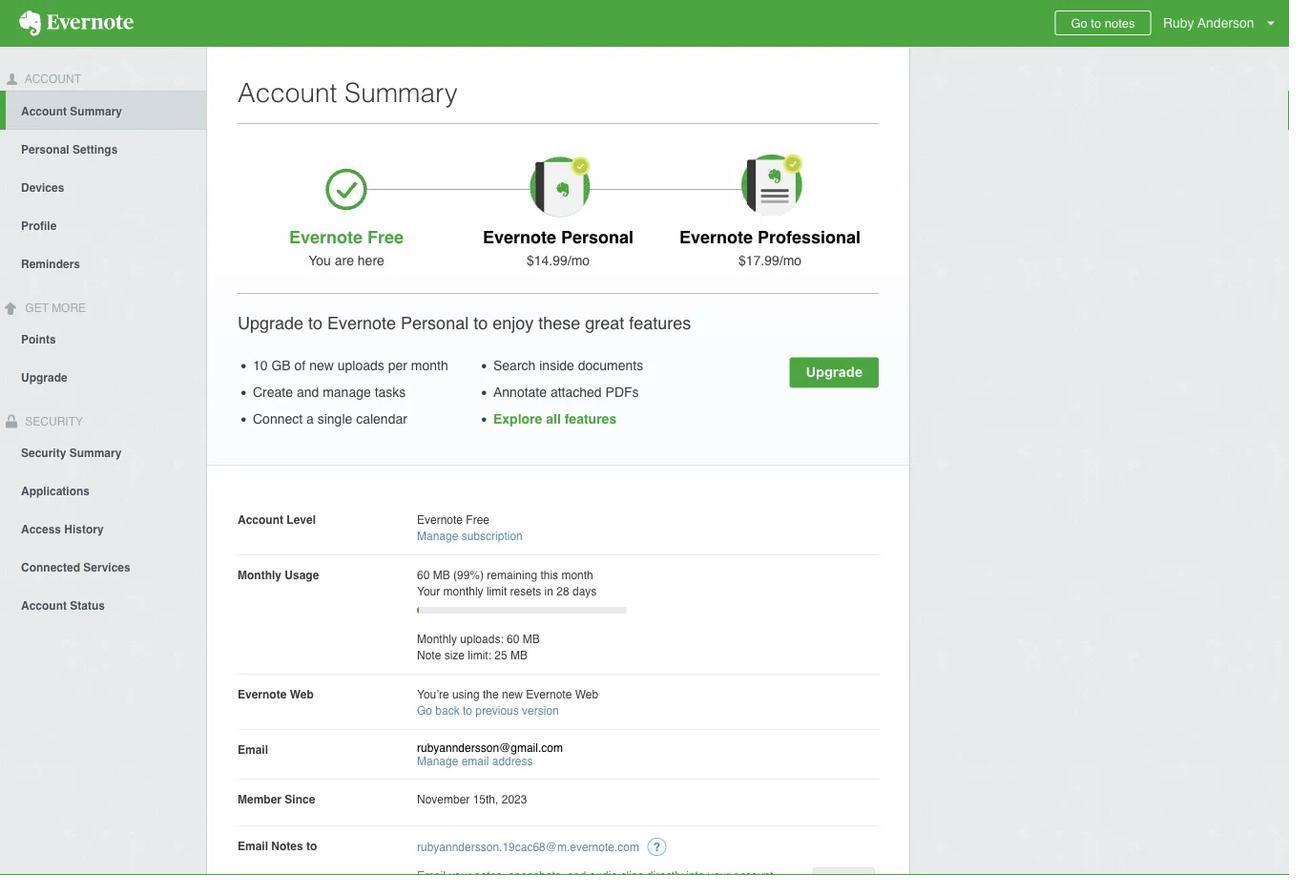 Task type: locate. For each thing, give the bounding box(es) containing it.
email for email notes to
[[238, 839, 268, 853]]

free up here
[[367, 227, 404, 247]]

1 vertical spatial new
[[502, 688, 523, 701]]

1 vertical spatial 60
[[507, 632, 519, 646]]

1 web from the left
[[290, 688, 314, 701]]

email
[[462, 755, 489, 768]]

applications link
[[0, 471, 206, 509]]

0 vertical spatial features
[[629, 313, 691, 333]]

features
[[629, 313, 691, 333], [565, 411, 617, 427]]

address
[[492, 755, 533, 768]]

account
[[22, 73, 81, 86], [238, 77, 337, 108], [21, 105, 67, 118], [238, 513, 283, 526], [21, 599, 67, 612]]

professional
[[758, 227, 861, 247]]

search
[[493, 358, 536, 373]]

28
[[557, 584, 569, 598]]

evernote free you are here
[[289, 227, 404, 268]]

1 horizontal spatial upgrade
[[238, 313, 303, 333]]

1 vertical spatial monthly
[[417, 632, 457, 646]]

evernote inside 'evernote free you are here'
[[289, 227, 363, 247]]

2 manage from the top
[[417, 755, 458, 768]]

0 vertical spatial mb
[[433, 568, 450, 582]]

web
[[290, 688, 314, 701], [575, 688, 598, 701]]

mb
[[433, 568, 450, 582], [523, 632, 540, 646], [511, 648, 528, 662]]

connect
[[253, 411, 303, 427]]

uploads:
[[460, 632, 504, 646]]

account inside account status link
[[21, 599, 67, 612]]

personal up per
[[401, 313, 469, 333]]

new for uploads
[[309, 358, 334, 373]]

your
[[417, 584, 440, 598]]

2 email from the top
[[238, 839, 268, 853]]

new right of
[[309, 358, 334, 373]]

email
[[238, 743, 268, 756], [238, 839, 268, 853]]

0 horizontal spatial go
[[417, 704, 432, 717]]

manage left email
[[417, 755, 458, 768]]

security up security summary
[[22, 415, 83, 428]]

ruby anderson link
[[1158, 0, 1289, 47]]

back
[[435, 704, 460, 717]]

0 vertical spatial go
[[1071, 16, 1088, 30]]

evernote free manage subscription
[[417, 513, 523, 542]]

month up "days"
[[561, 568, 593, 582]]

go down you're
[[417, 704, 432, 717]]

2 web from the left
[[575, 688, 598, 701]]

devices
[[21, 181, 64, 194]]

you're
[[417, 688, 449, 701]]

manage
[[323, 385, 371, 400]]

personal
[[21, 143, 69, 156], [561, 227, 634, 247], [401, 313, 469, 333]]

security for security
[[22, 415, 83, 428]]

personal settings
[[21, 143, 118, 156]]

november 15th, 2023
[[417, 792, 527, 806]]

0 horizontal spatial monthly
[[238, 568, 281, 582]]

to left enjoy
[[473, 313, 488, 333]]

connected
[[21, 561, 80, 574]]

evernote inside evernote professional $17.99/ mo
[[679, 227, 753, 247]]

security summary
[[21, 446, 122, 459]]

1 vertical spatial free
[[466, 513, 490, 526]]

new inside you're using the new evernote web go back to previous version
[[502, 688, 523, 701]]

to down using
[[463, 704, 472, 717]]

go left notes
[[1071, 16, 1088, 30]]

personal inside evernote personal $14.99/ mo
[[561, 227, 634, 247]]

annotate attached pdfs
[[493, 385, 639, 400]]

1 vertical spatial personal
[[561, 227, 634, 247]]

None submit
[[813, 867, 875, 875]]

mb up your
[[433, 568, 450, 582]]

go
[[1071, 16, 1088, 30], [417, 704, 432, 717]]

connected services link
[[0, 547, 206, 585]]

rubyanndersson.19cac68@m.evernote.com
[[417, 840, 639, 854]]

1 vertical spatial security
[[21, 446, 66, 459]]

2 vertical spatial mb
[[511, 648, 528, 662]]

1 horizontal spatial 60
[[507, 632, 519, 646]]

month
[[411, 358, 448, 373], [561, 568, 593, 582]]

60
[[417, 568, 430, 582], [507, 632, 519, 646]]

0 vertical spatial new
[[309, 358, 334, 373]]

using
[[452, 688, 480, 701]]

to right notes at left bottom
[[306, 839, 317, 853]]

0 horizontal spatial personal
[[21, 143, 69, 156]]

0 horizontal spatial mo
[[571, 253, 590, 268]]

mo inside evernote personal $14.99/ mo
[[571, 253, 590, 268]]

1 horizontal spatial upgrade link
[[790, 357, 879, 388]]

personal up devices
[[21, 143, 69, 156]]

0 vertical spatial 60
[[417, 568, 430, 582]]

personal up $14.99/
[[561, 227, 634, 247]]

1 horizontal spatial mo
[[783, 253, 802, 268]]

new right 'the'
[[502, 688, 523, 701]]

mb down 'resets'
[[523, 632, 540, 646]]

monthly inside monthly uploads: 60 mb note size limit: 25 mb
[[417, 632, 457, 646]]

0 horizontal spatial new
[[309, 358, 334, 373]]

inside
[[539, 358, 574, 373]]

2 vertical spatial personal
[[401, 313, 469, 333]]

account summary link
[[6, 90, 206, 130]]

history
[[64, 522, 104, 536]]

member
[[238, 792, 282, 806]]

go inside you're using the new evernote web go back to previous version
[[417, 704, 432, 717]]

60 up 25
[[507, 632, 519, 646]]

0 vertical spatial free
[[367, 227, 404, 247]]

1 vertical spatial features
[[565, 411, 617, 427]]

2 mo from the left
[[783, 253, 802, 268]]

points
[[21, 333, 56, 346]]

1 horizontal spatial month
[[561, 568, 593, 582]]

new for evernote
[[502, 688, 523, 701]]

monthly up note
[[417, 632, 457, 646]]

upgrade to evernote personal to enjoy these great features
[[238, 313, 691, 333]]

0 vertical spatial monthly
[[238, 568, 281, 582]]

0 vertical spatial email
[[238, 743, 268, 756]]

month right per
[[411, 358, 448, 373]]

email notes to
[[238, 839, 317, 853]]

monthly left usage
[[238, 568, 281, 582]]

1 horizontal spatial account summary
[[238, 77, 458, 108]]

1 horizontal spatial monthly
[[417, 632, 457, 646]]

60 up your
[[417, 568, 430, 582]]

1 vertical spatial manage
[[417, 755, 458, 768]]

upgrade link
[[790, 357, 879, 388], [0, 357, 206, 396]]

2 horizontal spatial personal
[[561, 227, 634, 247]]

to left notes
[[1091, 16, 1101, 30]]

0 horizontal spatial upgrade link
[[0, 357, 206, 396]]

manage inside rubyanndersson@gmail.com manage email address
[[417, 755, 458, 768]]

1 horizontal spatial web
[[575, 688, 598, 701]]

explore all features
[[493, 411, 617, 427]]

evernote web
[[238, 688, 314, 701]]

0 horizontal spatial upgrade
[[21, 371, 67, 384]]

free inside evernote free manage subscription
[[466, 513, 490, 526]]

0 horizontal spatial month
[[411, 358, 448, 373]]

mb right 25
[[511, 648, 528, 662]]

0 horizontal spatial 60
[[417, 568, 430, 582]]

?
[[653, 840, 660, 854]]

free up manage subscription link
[[466, 513, 490, 526]]

60 inside monthly uploads: 60 mb note size limit: 25 mb
[[507, 632, 519, 646]]

security
[[22, 415, 83, 428], [21, 446, 66, 459]]

0 vertical spatial security
[[22, 415, 83, 428]]

note
[[417, 648, 441, 662]]

summary
[[345, 77, 458, 108], [70, 105, 122, 118], [69, 446, 122, 459]]

personal settings link
[[0, 130, 206, 168]]

features down attached on the left of the page
[[565, 411, 617, 427]]

manage up (99%)
[[417, 529, 458, 542]]

1 upgrade link from the left
[[790, 357, 879, 388]]

evernote for evernote free manage subscription
[[417, 513, 463, 526]]

60 inside 60 mb (99%) remaining this month your monthly limit resets in 28 days
[[417, 568, 430, 582]]

evernote inside evernote free manage subscription
[[417, 513, 463, 526]]

security up applications
[[21, 446, 66, 459]]

0 vertical spatial personal
[[21, 143, 69, 156]]

free inside 'evernote free you are here'
[[367, 227, 404, 247]]

mo inside evernote professional $17.99/ mo
[[783, 253, 802, 268]]

1 email from the top
[[238, 743, 268, 756]]

connect a single calendar
[[253, 411, 407, 427]]

0 horizontal spatial free
[[367, 227, 404, 247]]

0 vertical spatial manage
[[417, 529, 458, 542]]

free for evernote free you are here
[[367, 227, 404, 247]]

remaining
[[487, 568, 537, 582]]

evernote image
[[0, 10, 153, 36]]

1 vertical spatial email
[[238, 839, 268, 853]]

1 manage from the top
[[417, 529, 458, 542]]

1 vertical spatial mb
[[523, 632, 540, 646]]

1 horizontal spatial new
[[502, 688, 523, 701]]

evernote for evernote free you are here
[[289, 227, 363, 247]]

email up member
[[238, 743, 268, 756]]

summary inside 'link'
[[69, 446, 122, 459]]

features right great
[[629, 313, 691, 333]]

account summary
[[238, 77, 458, 108], [21, 105, 122, 118]]

evernote inside evernote personal $14.99/ mo
[[483, 227, 556, 247]]

(99%)
[[453, 568, 484, 582]]

evernote professional $17.99/ mo
[[679, 227, 861, 268]]

security inside 'link'
[[21, 446, 66, 459]]

free
[[367, 227, 404, 247], [466, 513, 490, 526]]

email left notes at left bottom
[[238, 839, 268, 853]]

connected services
[[21, 561, 130, 574]]

create and manage tasks
[[253, 385, 406, 400]]

mo up "these"
[[571, 253, 590, 268]]

60 mb (99%) remaining this month your monthly limit resets in 28 days
[[417, 568, 597, 598]]

to up '10 gb of new uploads per month'
[[308, 313, 323, 333]]

mo down professional
[[783, 253, 802, 268]]

evernote personal $14.99/ mo
[[483, 227, 634, 268]]

ruby anderson
[[1163, 15, 1255, 31]]

attached
[[551, 385, 602, 400]]

new
[[309, 358, 334, 373], [502, 688, 523, 701]]

1 mo from the left
[[571, 253, 590, 268]]

upgrade
[[238, 313, 303, 333], [806, 364, 863, 379], [21, 371, 67, 384]]

1 vertical spatial go
[[417, 704, 432, 717]]

1 vertical spatial month
[[561, 568, 593, 582]]

gb
[[271, 358, 291, 373]]

evernote
[[289, 227, 363, 247], [483, 227, 556, 247], [679, 227, 753, 247], [327, 313, 396, 333], [417, 513, 463, 526], [238, 688, 287, 701], [526, 688, 572, 701]]

1 horizontal spatial free
[[466, 513, 490, 526]]

0 horizontal spatial web
[[290, 688, 314, 701]]

devices link
[[0, 168, 206, 206]]



Task type: vqa. For each thing, say whether or not it's contained in the screenshot.


Task type: describe. For each thing, give the bounding box(es) containing it.
monthly
[[443, 584, 483, 598]]

subscription
[[462, 529, 523, 542]]

points link
[[0, 319, 206, 357]]

2023
[[502, 792, 527, 806]]

15th,
[[473, 792, 498, 806]]

mo for personal
[[571, 253, 590, 268]]

annotate
[[493, 385, 547, 400]]

anderson
[[1198, 15, 1255, 31]]

0 horizontal spatial account summary
[[21, 105, 122, 118]]

free for evernote free manage subscription
[[466, 513, 490, 526]]

you're using the new evernote web go back to previous version
[[417, 688, 598, 717]]

level
[[287, 513, 316, 526]]

more
[[52, 301, 86, 315]]

$14.99/
[[527, 253, 571, 268]]

account inside account summary link
[[21, 105, 67, 118]]

profile link
[[0, 206, 206, 244]]

10 gb of new uploads per month
[[253, 358, 448, 373]]

profile
[[21, 219, 57, 233]]

search inside documents
[[493, 358, 643, 373]]

security for security summary
[[21, 446, 66, 459]]

rubyanndersson@gmail.com manage email address
[[417, 741, 563, 768]]

mb inside 60 mb (99%) remaining this month your monthly limit resets in 28 days
[[433, 568, 450, 582]]

evernote for evernote web
[[238, 688, 287, 701]]

november
[[417, 792, 470, 806]]

here
[[358, 253, 384, 268]]

go back to previous version link
[[417, 704, 559, 717]]

since
[[285, 792, 315, 806]]

summary for "security summary" 'link' on the left
[[69, 446, 122, 459]]

notes
[[271, 839, 303, 853]]

reminders link
[[0, 244, 206, 282]]

1 horizontal spatial features
[[629, 313, 691, 333]]

these
[[538, 313, 580, 333]]

usage
[[285, 568, 319, 582]]

get more
[[22, 301, 86, 315]]

services
[[83, 561, 130, 574]]

web inside you're using the new evernote web go back to previous version
[[575, 688, 598, 701]]

great
[[585, 313, 624, 333]]

summary for account summary link
[[70, 105, 122, 118]]

tasks
[[375, 385, 406, 400]]

0 vertical spatial month
[[411, 358, 448, 373]]

status
[[70, 599, 105, 612]]

1 horizontal spatial personal
[[401, 313, 469, 333]]

go to notes link
[[1055, 10, 1151, 35]]

explore all features link
[[493, 411, 617, 427]]

access
[[21, 522, 61, 536]]

2 horizontal spatial upgrade
[[806, 364, 863, 379]]

reminders
[[21, 257, 80, 271]]

2 upgrade link from the left
[[0, 357, 206, 396]]

security summary link
[[0, 433, 206, 471]]

calendar
[[356, 411, 407, 427]]

monthly for monthly uploads: 60 mb note size limit: 25 mb
[[417, 632, 457, 646]]

rubyanndersson@gmail.com
[[417, 741, 563, 755]]

explore
[[493, 411, 542, 427]]

evernote inside you're using the new evernote web go back to previous version
[[526, 688, 572, 701]]

$17.99/
[[739, 253, 783, 268]]

of
[[294, 358, 306, 373]]

member since
[[238, 792, 315, 806]]

days
[[573, 584, 597, 598]]

monthly uploads: 60 mb note size limit: 25 mb
[[417, 632, 540, 662]]

to inside you're using the new evernote web go back to previous version
[[463, 704, 472, 717]]

go to notes
[[1071, 16, 1135, 30]]

evernote for evernote personal $14.99/ mo
[[483, 227, 556, 247]]

you
[[308, 253, 331, 268]]

notes
[[1105, 16, 1135, 30]]

manage email address link
[[417, 755, 533, 768]]

account status link
[[0, 585, 206, 623]]

manage inside evernote free manage subscription
[[417, 529, 458, 542]]

10
[[253, 358, 268, 373]]

monthly for monthly usage
[[238, 568, 281, 582]]

version
[[522, 704, 559, 717]]

evernote link
[[0, 0, 153, 47]]

monthly usage
[[238, 568, 319, 582]]

manage subscription link
[[417, 529, 523, 542]]

mo for professional
[[783, 253, 802, 268]]

previous
[[476, 704, 519, 717]]

email for email
[[238, 743, 268, 756]]

limit:
[[468, 648, 491, 662]]

ruby
[[1163, 15, 1194, 31]]

are
[[335, 253, 354, 268]]

account status
[[21, 599, 105, 612]]

limit
[[487, 584, 507, 598]]

evernote for evernote professional $17.99/ mo
[[679, 227, 753, 247]]

documents
[[578, 358, 643, 373]]

settings
[[73, 143, 118, 156]]

enjoy
[[493, 313, 534, 333]]

get
[[25, 301, 49, 315]]

size
[[444, 648, 465, 662]]

month inside 60 mb (99%) remaining this month your monthly limit resets in 28 days
[[561, 568, 593, 582]]

uploads
[[338, 358, 384, 373]]

all
[[546, 411, 561, 427]]

access history
[[21, 522, 104, 536]]

0 horizontal spatial features
[[565, 411, 617, 427]]

create
[[253, 385, 293, 400]]

single
[[317, 411, 352, 427]]

the
[[483, 688, 499, 701]]

a
[[306, 411, 314, 427]]

1 horizontal spatial go
[[1071, 16, 1088, 30]]

and
[[297, 385, 319, 400]]



